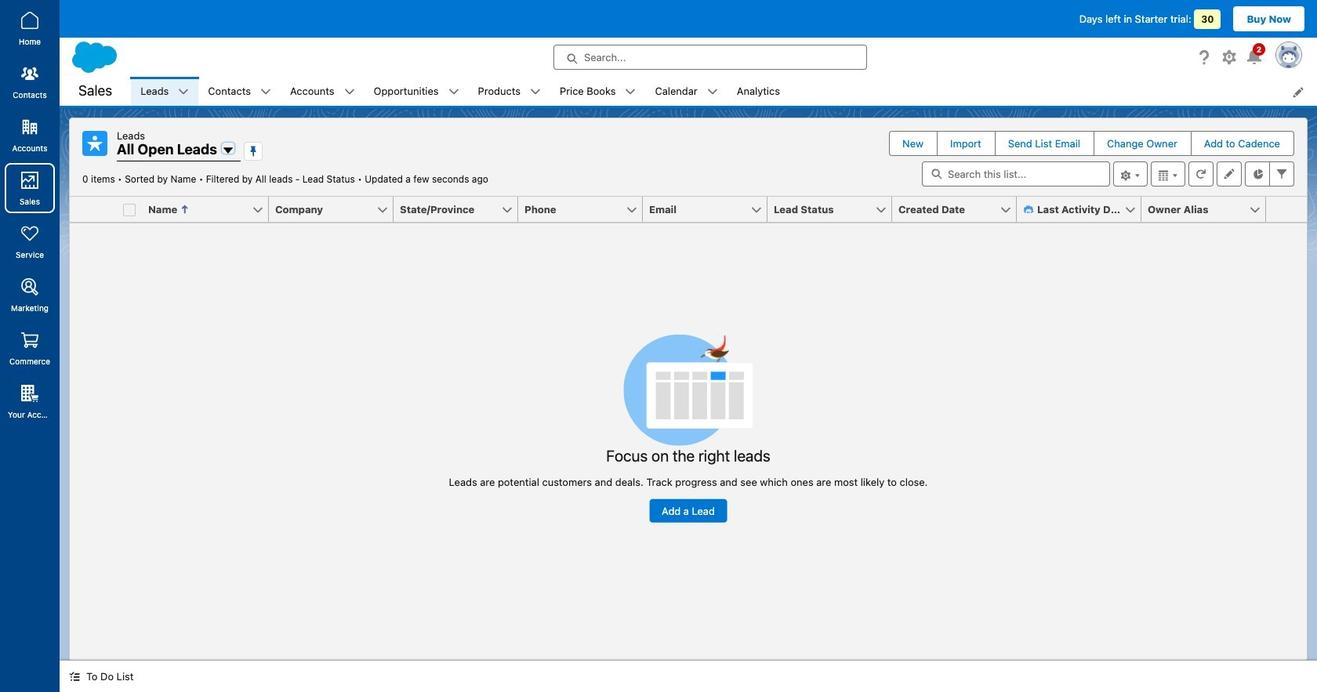 Task type: vqa. For each thing, say whether or not it's contained in the screenshot.
6th list item from the right
yes



Task type: locate. For each thing, give the bounding box(es) containing it.
item number image
[[70, 197, 117, 222]]

1 horizontal spatial text default image
[[625, 87, 636, 97]]

action element
[[1266, 197, 1307, 223]]

owner alias element
[[1142, 197, 1276, 223]]

all open leads|leads|list view element
[[69, 118, 1308, 661]]

2 list item from the left
[[199, 77, 281, 106]]

text default image
[[260, 87, 271, 97], [625, 87, 636, 97], [1023, 204, 1034, 215]]

name element
[[142, 197, 278, 223]]

text default image
[[178, 87, 189, 97], [344, 87, 355, 97], [448, 87, 459, 97], [530, 87, 541, 97], [707, 87, 718, 97], [69, 671, 80, 682]]

0 horizontal spatial text default image
[[260, 87, 271, 97]]

text default image for 6th 'list item'
[[625, 87, 636, 97]]

list item
[[131, 77, 199, 106], [199, 77, 281, 106], [281, 77, 364, 106], [364, 77, 469, 106], [469, 77, 550, 106], [550, 77, 646, 106], [646, 77, 727, 106]]

text default image inside last activity date element
[[1023, 204, 1034, 215]]

state/province element
[[394, 197, 528, 223]]

status inside all open leads|leads|list view element
[[449, 334, 928, 523]]

lead status element
[[768, 197, 902, 223]]

cell inside all open leads|leads|list view element
[[117, 197, 142, 223]]

list
[[131, 77, 1317, 106]]

cell
[[117, 197, 142, 223]]

2 horizontal spatial text default image
[[1023, 204, 1034, 215]]

email element
[[643, 197, 777, 223]]

last activity date element
[[1017, 197, 1151, 223]]

all open leads status
[[82, 173, 365, 185]]

item number element
[[70, 197, 117, 223]]

7 list item from the left
[[646, 77, 727, 106]]

status
[[449, 334, 928, 523]]

5 list item from the left
[[469, 77, 550, 106]]



Task type: describe. For each thing, give the bounding box(es) containing it.
6 list item from the left
[[550, 77, 646, 106]]

Search All Open Leads list view. search field
[[922, 162, 1110, 187]]

text default image for 2nd 'list item' from left
[[260, 87, 271, 97]]

company element
[[269, 197, 403, 223]]

phone element
[[518, 197, 652, 223]]

4 list item from the left
[[364, 77, 469, 106]]

action image
[[1266, 197, 1307, 222]]

3 list item from the left
[[281, 77, 364, 106]]

created date element
[[892, 197, 1026, 223]]

1 list item from the left
[[131, 77, 199, 106]]



